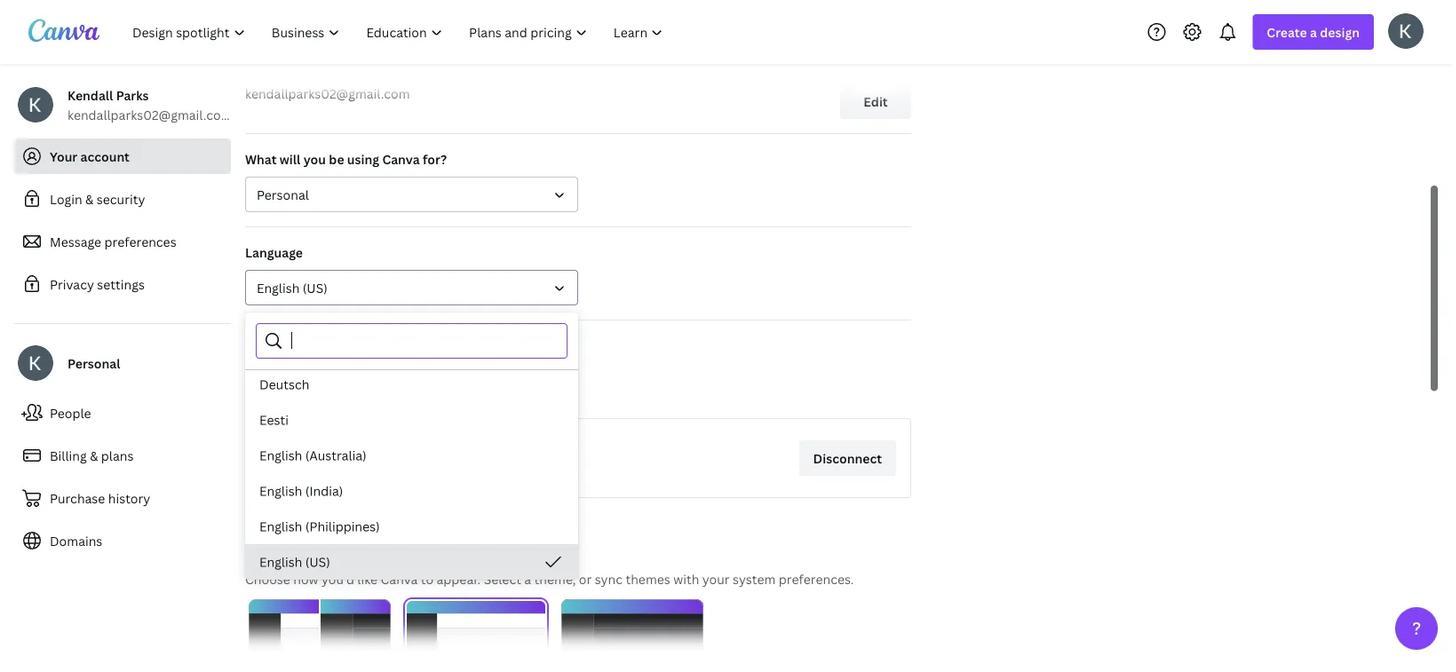 Task type: locate. For each thing, give the bounding box(es) containing it.
kendallparks02@gmail.com up be
[[245, 85, 410, 102]]

(australia)
[[305, 447, 367, 464]]

you left use
[[327, 386, 349, 403]]

& for login
[[85, 191, 94, 207]]

like
[[358, 571, 378, 588]]

theme choose how you'd like canva to appear. select a theme, or sync themes with your system preferences.
[[245, 541, 854, 588]]

account
[[80, 148, 130, 165]]

1 vertical spatial parks
[[372, 465, 404, 482]]

0 vertical spatial personal
[[257, 186, 309, 203]]

kendall up your account on the left top of page
[[68, 87, 113, 104]]

english
[[257, 279, 300, 296], [259, 447, 302, 464], [259, 483, 302, 500], [259, 518, 302, 535], [259, 554, 302, 571]]

parks inside "kendall parks kendallparks02@gmail.com"
[[116, 87, 149, 104]]

0 vertical spatial &
[[85, 191, 94, 207]]

canva right in
[[443, 386, 480, 403]]

a inside 'theme choose how you'd like canva to appear. select a theme, or sync themes with your system preferences.'
[[525, 571, 532, 588]]

use
[[352, 386, 373, 403]]

to left 'appear.' in the bottom left of the page
[[421, 571, 434, 588]]

login & security
[[50, 191, 145, 207]]

in
[[413, 386, 424, 403]]

a
[[1311, 24, 1318, 40], [525, 571, 532, 588]]

1 vertical spatial you
[[327, 386, 349, 403]]

canva
[[382, 151, 420, 167], [443, 386, 480, 403], [381, 571, 418, 588]]

settings
[[97, 276, 145, 293]]

google
[[324, 442, 367, 459]]

english (australia) option
[[245, 438, 578, 474]]

english up theme
[[259, 518, 302, 535]]

english (india) option
[[245, 474, 578, 509]]

english down eesti
[[259, 447, 302, 464]]

(india)
[[305, 483, 343, 500]]

english (australia)
[[259, 447, 367, 464]]

you'd
[[322, 571, 354, 588]]

you for that
[[327, 386, 349, 403]]

english for the english (australia) button
[[259, 447, 302, 464]]

&
[[85, 191, 94, 207], [90, 447, 98, 464]]

login & security link
[[14, 181, 231, 217]]

kendall parks kendallparks02@gmail.com
[[68, 87, 232, 123]]

0 vertical spatial (us)
[[303, 279, 328, 296]]

people link
[[14, 395, 231, 431]]

plans
[[101, 447, 134, 464]]

& right login
[[85, 191, 94, 207]]

english (india) button
[[245, 474, 578, 509]]

what will you be using canva for?
[[245, 151, 447, 167]]

message
[[50, 233, 101, 250]]

top level navigation element
[[121, 14, 678, 50]]

privacy
[[50, 276, 94, 293]]

english (us) down english (philippines)
[[259, 554, 330, 571]]

None button
[[249, 600, 391, 665], [405, 600, 547, 665], [562, 600, 704, 665], [249, 600, 391, 665], [405, 600, 547, 665], [562, 600, 704, 665]]

language
[[245, 244, 303, 261]]

or
[[579, 571, 592, 588]]

1 horizontal spatial parks
[[372, 465, 404, 482]]

(us) inside language: english (us) button
[[303, 279, 328, 296]]

personal up the people
[[68, 355, 120, 372]]

system
[[733, 571, 776, 588]]

english (philippines) button
[[245, 509, 578, 545]]

connected
[[245, 337, 312, 354]]

you left be
[[304, 151, 326, 167]]

0 horizontal spatial parks
[[116, 87, 149, 104]]

english for language: english (us) button
[[257, 279, 300, 296]]

english (us) down language
[[257, 279, 328, 296]]

canva left for?
[[382, 151, 420, 167]]

billing
[[50, 447, 87, 464]]

kendallparks02@gmail.com up your account link
[[68, 106, 232, 123]]

1 vertical spatial &
[[90, 447, 98, 464]]

using
[[347, 151, 379, 167]]

0 horizontal spatial personal
[[68, 355, 120, 372]]

1 horizontal spatial kendallparks02@gmail.com
[[245, 85, 410, 102]]

Personal button
[[245, 177, 578, 212]]

kendall
[[68, 87, 113, 104], [324, 465, 369, 482]]

1 vertical spatial canva
[[443, 386, 480, 403]]

0 vertical spatial a
[[1311, 24, 1318, 40]]

(us) down language
[[303, 279, 328, 296]]

0 horizontal spatial kendall
[[68, 87, 113, 104]]

1 vertical spatial kendallparks02@gmail.com
[[68, 106, 232, 123]]

english down language
[[257, 279, 300, 296]]

(philippines)
[[305, 518, 380, 535]]

2 vertical spatial canva
[[381, 571, 418, 588]]

people
[[50, 405, 91, 422]]

(us)
[[303, 279, 328, 296], [305, 554, 330, 571]]

1 vertical spatial personal
[[68, 355, 120, 372]]

deutsch button
[[245, 367, 578, 403]]

canva right like
[[381, 571, 418, 588]]

& left plans
[[90, 447, 98, 464]]

1 vertical spatial kendall
[[324, 465, 369, 482]]

english (philippines) option
[[245, 509, 578, 545]]

kendallparks02@gmail.com
[[245, 85, 410, 102], [68, 106, 232, 123]]

parks
[[116, 87, 149, 104], [372, 465, 404, 482]]

your account
[[50, 148, 130, 165]]

english (us)
[[257, 279, 328, 296], [259, 554, 330, 571]]

1 horizontal spatial personal
[[257, 186, 309, 203]]

your
[[703, 571, 730, 588]]

privacy settings link
[[14, 267, 231, 302]]

1 vertical spatial english (us)
[[259, 554, 330, 571]]

personal down will
[[257, 186, 309, 203]]

(us) inside english (us) button
[[305, 554, 330, 571]]

1 vertical spatial (us)
[[305, 554, 330, 571]]

your account link
[[14, 139, 231, 174]]

kendall down (australia)
[[324, 465, 369, 482]]

to
[[376, 386, 389, 403], [427, 386, 440, 403], [421, 571, 434, 588]]

english (us) inside option
[[259, 554, 330, 571]]

0 vertical spatial kendall
[[68, 87, 113, 104]]

0 horizontal spatial a
[[525, 571, 532, 588]]

edit button
[[841, 84, 912, 119]]

1 horizontal spatial a
[[1311, 24, 1318, 40]]

0 vertical spatial canva
[[382, 151, 420, 167]]

english left (india) in the left of the page
[[259, 483, 302, 500]]

services
[[245, 386, 296, 403]]

history
[[108, 490, 150, 507]]

choose
[[245, 571, 290, 588]]

None search field
[[291, 324, 556, 358]]

0 vertical spatial parks
[[116, 87, 149, 104]]

a inside create a design dropdown button
[[1311, 24, 1318, 40]]

1 vertical spatial a
[[525, 571, 532, 588]]

1 horizontal spatial kendall
[[324, 465, 369, 482]]

deutsch
[[259, 376, 310, 393]]

(us) down english (philippines)
[[305, 554, 330, 571]]

select
[[484, 571, 522, 588]]

you
[[304, 151, 326, 167], [327, 386, 349, 403]]

preferences.
[[779, 571, 854, 588]]

0 vertical spatial you
[[304, 151, 326, 167]]

canva inside 'theme choose how you'd like canva to appear. select a theme, or sync themes with your system preferences.'
[[381, 571, 418, 588]]

a right select
[[525, 571, 532, 588]]

message preferences link
[[14, 224, 231, 259]]

billing & plans
[[50, 447, 134, 464]]

personal
[[257, 186, 309, 203], [68, 355, 120, 372]]

to left log
[[376, 386, 389, 403]]

purchase history link
[[14, 481, 231, 516]]

domains link
[[14, 523, 231, 559]]

a left design
[[1311, 24, 1318, 40]]



Task type: describe. For each thing, give the bounding box(es) containing it.
connected social accounts
[[245, 337, 408, 354]]

that
[[299, 386, 324, 403]]

theme,
[[535, 571, 576, 588]]

preferences
[[104, 233, 177, 250]]

kendall parks image
[[1389, 13, 1424, 49]]

to inside 'theme choose how you'd like canva to appear. select a theme, or sync themes with your system preferences.'
[[421, 571, 434, 588]]

english (philippines)
[[259, 518, 380, 535]]

eesti option
[[245, 403, 578, 438]]

appear.
[[437, 571, 481, 588]]

social
[[315, 337, 350, 354]]

canva for what
[[382, 151, 420, 167]]

english (us) option
[[245, 545, 578, 580]]

purchase history
[[50, 490, 150, 507]]

design
[[1321, 24, 1360, 40]]

be
[[329, 151, 344, 167]]

create a design
[[1267, 24, 1360, 40]]

sync
[[595, 571, 623, 588]]

deutsch option
[[245, 367, 578, 403]]

english for english (india) button on the bottom left of page
[[259, 483, 302, 500]]

services that you use to log in to canva
[[245, 386, 480, 403]]

will
[[280, 151, 301, 167]]

to right in
[[427, 386, 440, 403]]

kendall inside "kendall parks kendallparks02@gmail.com"
[[68, 87, 113, 104]]

eesti button
[[245, 403, 578, 438]]

what
[[245, 151, 277, 167]]

security
[[97, 191, 145, 207]]

login
[[50, 191, 82, 207]]

message preferences
[[50, 233, 177, 250]]

domains
[[50, 533, 102, 550]]

google kendall parks
[[324, 442, 404, 482]]

your
[[50, 148, 77, 165]]

edit
[[864, 93, 888, 110]]

disconnect button
[[799, 441, 897, 476]]

log
[[392, 386, 410, 403]]

english for english (philippines) button
[[259, 518, 302, 535]]

create
[[1267, 24, 1308, 40]]

0 vertical spatial english (us)
[[257, 279, 328, 296]]

you for will
[[304, 151, 326, 167]]

& for billing
[[90, 447, 98, 464]]

0 horizontal spatial kendallparks02@gmail.com
[[68, 106, 232, 123]]

0 vertical spatial kendallparks02@gmail.com
[[245, 85, 410, 102]]

with
[[674, 571, 700, 588]]

how
[[293, 571, 319, 588]]

Language: English (US) button
[[245, 270, 578, 306]]

personal inside button
[[257, 186, 309, 203]]

canva for theme
[[381, 571, 418, 588]]

themes
[[626, 571, 671, 588]]

kendall inside the google kendall parks
[[324, 465, 369, 482]]

eesti
[[259, 412, 289, 429]]

for?
[[423, 151, 447, 167]]

accounts
[[353, 337, 408, 354]]

create a design button
[[1253, 14, 1375, 50]]

privacy settings
[[50, 276, 145, 293]]

english (india)
[[259, 483, 343, 500]]

english down english (philippines)
[[259, 554, 302, 571]]

disconnect
[[814, 450, 882, 467]]

english (us) button
[[245, 545, 578, 580]]

purchase
[[50, 490, 105, 507]]

english (australia) button
[[245, 438, 578, 474]]

billing & plans link
[[14, 438, 231, 474]]

parks inside the google kendall parks
[[372, 465, 404, 482]]

theme
[[245, 541, 298, 562]]



Task type: vqa. For each thing, say whether or not it's contained in the screenshot.
fifth row from the top
no



